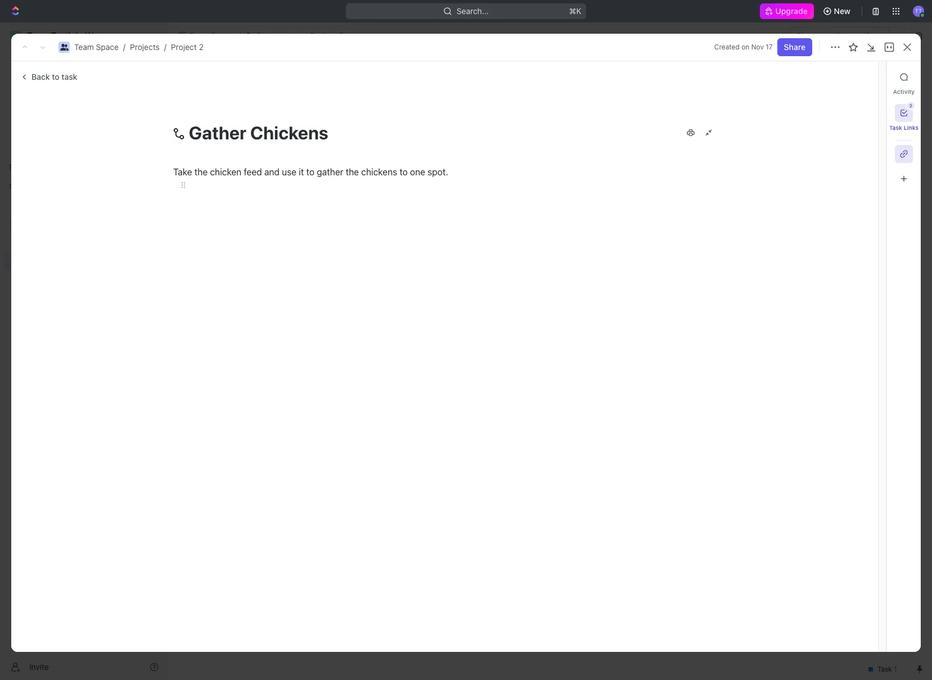 Task type: vqa. For each thing, say whether or not it's contained in the screenshot.
Reminder na﻿me or type '/' for commands text box
no



Task type: describe. For each thing, give the bounding box(es) containing it.
new
[[834, 6, 850, 16]]

0 horizontal spatial projects link
[[130, 42, 160, 52]]

task
[[61, 72, 77, 82]]

in progress
[[209, 159, 254, 167]]

created
[[714, 43, 740, 51]]

1 vertical spatial projects
[[130, 42, 160, 52]]

2 the from the left
[[345, 167, 359, 177]]

0 horizontal spatial project 2 link
[[171, 42, 203, 52]]

back
[[31, 72, 50, 82]]

tt button
[[910, 2, 928, 20]]

spaces
[[9, 182, 33, 191]]

new button
[[818, 2, 857, 20]]

inbox link
[[4, 74, 163, 92]]

1 horizontal spatial team space link
[[175, 29, 236, 43]]

it
[[299, 167, 304, 177]]

0 horizontal spatial add task
[[302, 159, 332, 167]]

home link
[[4, 55, 163, 73]]

Edit task name text field
[[172, 122, 672, 143]]

favorites button
[[4, 161, 43, 174]]

tree inside sidebar navigation
[[4, 196, 163, 348]]

0 horizontal spatial project
[[171, 42, 197, 52]]

one
[[410, 167, 425, 177]]

0 horizontal spatial add task button
[[289, 156, 336, 170]]

team space / projects / project 2
[[74, 42, 203, 52]]

share button down upgrade on the right top of page
[[790, 27, 825, 45]]

use
[[282, 167, 296, 177]]

chicken
[[210, 167, 241, 177]]

task sidebar navigation tab list
[[889, 68, 919, 188]]

automations button
[[830, 28, 888, 44]]

task links
[[889, 124, 919, 131]]

task inside tab list
[[889, 124, 902, 131]]

space for team space
[[211, 31, 233, 40]]

share for share button below upgrade on the right top of page
[[797, 31, 818, 40]]

1 horizontal spatial project 2 link
[[296, 29, 346, 43]]

0 horizontal spatial team space link
[[74, 42, 119, 52]]

spot.
[[427, 167, 448, 177]]

in
[[209, 159, 216, 167]]

space for team space / projects / project 2
[[96, 42, 119, 52]]

automations
[[836, 31, 883, 40]]

Search tasks... text field
[[792, 128, 904, 145]]

take the chicken feed and use it to gather the chickens to one spot.
[[173, 167, 448, 177]]

invite
[[29, 662, 49, 672]]

inbox
[[27, 78, 47, 87]]

project 2
[[310, 31, 344, 40]]

1 horizontal spatial to
[[306, 167, 314, 177]]

home
[[27, 58, 49, 68]]

upgrade
[[776, 6, 808, 16]]



Task type: locate. For each thing, give the bounding box(es) containing it.
to left task
[[52, 72, 59, 82]]

2 horizontal spatial 2
[[909, 103, 912, 109]]

0 vertical spatial 2
[[339, 31, 344, 40]]

share
[[797, 31, 818, 40], [784, 42, 805, 52]]

0 vertical spatial add task button
[[844, 68, 892, 86]]

take
[[173, 167, 192, 177]]

0 vertical spatial project
[[310, 31, 337, 40]]

the left in
[[194, 167, 207, 177]]

add task right use
[[302, 159, 332, 167]]

add task down automations "button"
[[851, 72, 885, 82]]

projects inside projects link
[[257, 31, 287, 40]]

0 vertical spatial space
[[211, 31, 233, 40]]

chickens
[[361, 167, 397, 177]]

task left links at the right top of the page
[[889, 124, 902, 131]]

2 inside button
[[909, 103, 912, 109]]

1 the from the left
[[194, 167, 207, 177]]

0 vertical spatial task
[[868, 72, 885, 82]]

user group image
[[179, 33, 186, 39], [60, 44, 68, 51], [12, 220, 20, 227]]

add task button
[[844, 68, 892, 86], [289, 156, 336, 170]]

1 horizontal spatial projects link
[[243, 29, 289, 43]]

1 vertical spatial 2
[[199, 42, 203, 52]]

add
[[851, 72, 866, 82], [302, 159, 315, 167]]

user group image for tree inside sidebar navigation
[[12, 220, 20, 227]]

1 vertical spatial user group image
[[60, 44, 68, 51]]

⌘k
[[569, 6, 582, 16]]

share right 17
[[784, 42, 805, 52]]

upgrade link
[[760, 3, 814, 19]]

team space
[[189, 31, 233, 40]]

team for team space
[[189, 31, 209, 40]]

user group image down spaces
[[12, 220, 20, 227]]

share button right 17
[[777, 38, 812, 56]]

favorites
[[9, 163, 39, 172]]

back to task
[[31, 72, 77, 82]]

to
[[52, 72, 59, 82], [306, 167, 314, 177], [399, 167, 407, 177]]

2 vertical spatial task
[[317, 159, 332, 167]]

add task button down automations "button"
[[844, 68, 892, 86]]

0 vertical spatial add task
[[851, 72, 885, 82]]

add right use
[[302, 159, 315, 167]]

team for team space / projects / project 2
[[74, 42, 94, 52]]

0 horizontal spatial team
[[74, 42, 94, 52]]

tree
[[4, 196, 163, 348]]

0 horizontal spatial add
[[302, 159, 315, 167]]

user group image inside team space link
[[179, 33, 186, 39]]

projects
[[257, 31, 287, 40], [130, 42, 160, 52]]

1 horizontal spatial user group image
[[60, 44, 68, 51]]

1 horizontal spatial add task
[[851, 72, 885, 82]]

user group image inside tree
[[12, 220, 20, 227]]

space inside team space link
[[211, 31, 233, 40]]

team space link
[[175, 29, 236, 43], [74, 42, 119, 52]]

0 horizontal spatial projects
[[130, 42, 160, 52]]

/
[[238, 31, 241, 40], [292, 31, 294, 40], [123, 42, 125, 52], [164, 42, 166, 52]]

1 vertical spatial project
[[171, 42, 197, 52]]

gather
[[317, 167, 343, 177]]

search...
[[457, 6, 489, 16]]

1 horizontal spatial add task button
[[844, 68, 892, 86]]

user group image for rightmost team space link
[[179, 33, 186, 39]]

0 horizontal spatial to
[[52, 72, 59, 82]]

1 vertical spatial share
[[784, 42, 805, 52]]

tt
[[915, 7, 922, 14]]

1 vertical spatial add task button
[[289, 156, 336, 170]]

1 vertical spatial add
[[302, 159, 315, 167]]

space
[[211, 31, 233, 40], [96, 42, 119, 52]]

created on nov 17
[[714, 43, 773, 51]]

1 vertical spatial task
[[889, 124, 902, 131]]

activity
[[893, 88, 915, 95]]

links
[[904, 124, 919, 131]]

and
[[264, 167, 279, 177]]

tree item inside sidebar navigation
[[4, 234, 163, 252]]

17
[[766, 43, 773, 51]]

feed
[[243, 167, 262, 177]]

1 horizontal spatial 2
[[339, 31, 344, 40]]

team
[[189, 31, 209, 40], [74, 42, 94, 52]]

share down upgrade on the right top of page
[[797, 31, 818, 40]]

0 vertical spatial team
[[189, 31, 209, 40]]

0 horizontal spatial the
[[194, 167, 207, 177]]

1 horizontal spatial the
[[345, 167, 359, 177]]

2 horizontal spatial task
[[889, 124, 902, 131]]

task
[[868, 72, 885, 82], [889, 124, 902, 131], [317, 159, 332, 167]]

2 horizontal spatial user group image
[[179, 33, 186, 39]]

2 vertical spatial user group image
[[12, 220, 20, 227]]

the
[[194, 167, 207, 177], [345, 167, 359, 177]]

progress
[[218, 159, 254, 167]]

add down automations "button"
[[851, 72, 866, 82]]

add task button right and
[[289, 156, 336, 170]]

0 horizontal spatial user group image
[[12, 220, 20, 227]]

project
[[310, 31, 337, 40], [171, 42, 197, 52]]

1 vertical spatial team
[[74, 42, 94, 52]]

2 button
[[895, 102, 915, 122]]

share button
[[790, 27, 825, 45], [777, 38, 812, 56]]

0 horizontal spatial 2
[[199, 42, 203, 52]]

tree item
[[4, 234, 163, 252]]

1 vertical spatial space
[[96, 42, 119, 52]]

2 vertical spatial 2
[[909, 103, 912, 109]]

back to task button
[[16, 68, 84, 86]]

1 horizontal spatial project
[[310, 31, 337, 40]]

0 vertical spatial share
[[797, 31, 818, 40]]

1 horizontal spatial space
[[211, 31, 233, 40]]

user group image left team space
[[179, 33, 186, 39]]

0 horizontal spatial space
[[96, 42, 119, 52]]

to inside button
[[52, 72, 59, 82]]

0 vertical spatial user group image
[[179, 33, 186, 39]]

1 horizontal spatial projects
[[257, 31, 287, 40]]

nov
[[751, 43, 764, 51]]

the right gather
[[345, 167, 359, 177]]

2 horizontal spatial to
[[399, 167, 407, 177]]

team inside team space link
[[189, 31, 209, 40]]

1 vertical spatial add task
[[302, 159, 332, 167]]

on
[[741, 43, 749, 51]]

share for share button on the right of 17
[[784, 42, 805, 52]]

project 2 link
[[296, 29, 346, 43], [171, 42, 203, 52]]

user group image up 'home' link
[[60, 44, 68, 51]]

sidebar navigation
[[0, 22, 168, 681]]

0 horizontal spatial task
[[317, 159, 332, 167]]

1 horizontal spatial add
[[851, 72, 866, 82]]

projects link
[[243, 29, 289, 43], [130, 42, 160, 52]]

1 horizontal spatial task
[[868, 72, 885, 82]]

0 vertical spatial projects
[[257, 31, 287, 40]]

add task
[[851, 72, 885, 82], [302, 159, 332, 167]]

task down automations "button"
[[868, 72, 885, 82]]

1 horizontal spatial team
[[189, 31, 209, 40]]

2
[[339, 31, 344, 40], [199, 42, 203, 52], [909, 103, 912, 109]]

task right it
[[317, 159, 332, 167]]

to left one
[[399, 167, 407, 177]]

0 vertical spatial add
[[851, 72, 866, 82]]

to right it
[[306, 167, 314, 177]]



